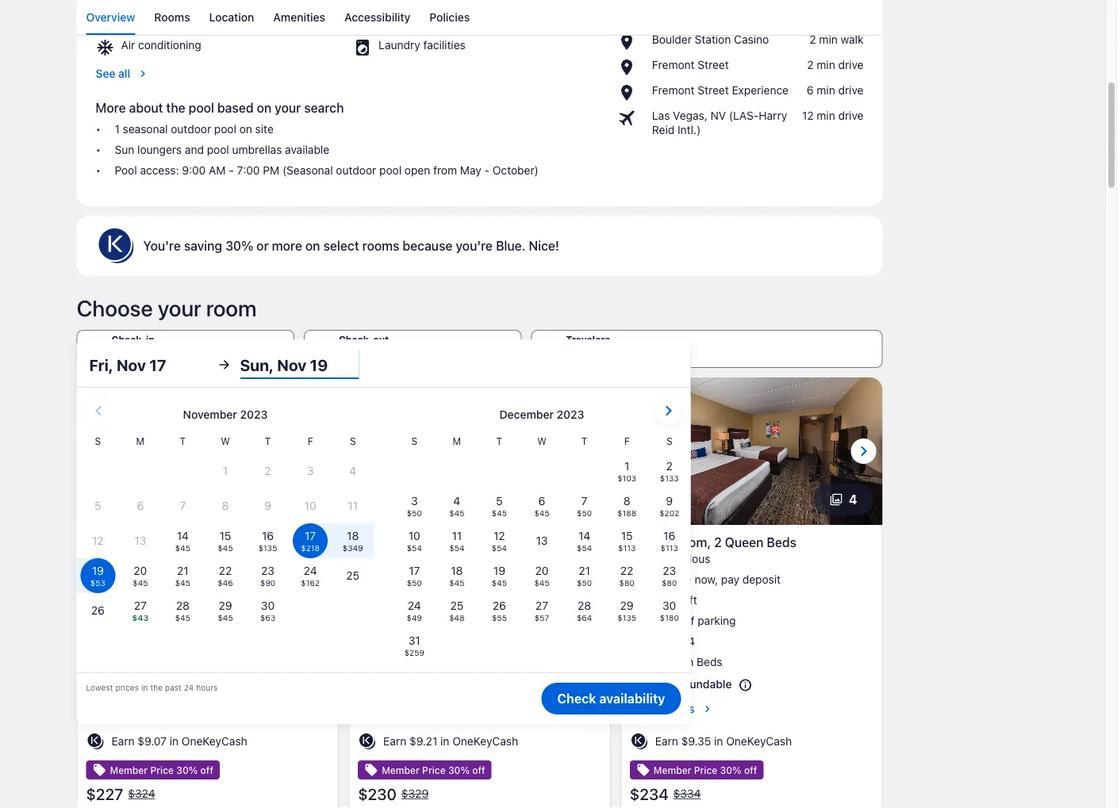 Task type: describe. For each thing, give the bounding box(es) containing it.
8.9/10 for deluxe room, 1 king bed
[[358, 553, 390, 566]]

fremont for fremont street experience
[[652, 84, 695, 97]]

3 reserve now, pay deposit from the left
[[651, 573, 781, 586]]

2 s from the left
[[350, 436, 356, 447]]

4 t from the left
[[582, 436, 588, 447]]

restaurant
[[121, 7, 177, 20]]

sun loungers and pool umbrellas available
[[115, 143, 330, 156]]

pool
[[115, 164, 137, 177]]

reserve for $227
[[107, 573, 148, 586]]

300 sq ft free self parking sleeps 2 1 king bed
[[379, 594, 464, 669]]

nov 19 button
[[304, 330, 522, 368]]

300 inside 300 sq ft free self parking sleeps 2 1 king bed
[[379, 594, 399, 607]]

off for $230
[[472, 765, 485, 776]]

may
[[460, 164, 482, 177]]

you're
[[143, 238, 181, 253]]

fremont street
[[652, 58, 729, 71]]

free for deluxe room, 2 queen beds
[[651, 615, 673, 628]]

list containing boulder station casino
[[617, 32, 864, 137]]

ft for deluxe room, 2 queen beds
[[690, 594, 697, 607]]

deluxe for deluxe room, 1 king bed
[[358, 535, 398, 550]]

policies
[[430, 11, 470, 24]]

see all
[[96, 67, 130, 80]]

deposit for $230
[[471, 573, 509, 586]]

sun loungers and pool umbrellas available list item
[[96, 143, 598, 157]]

in for deluxe room, 2 queen beds
[[714, 735, 723, 749]]

sleeps 4 list item
[[630, 635, 873, 649]]

refundable for $227
[[131, 678, 188, 691]]

blue.
[[496, 238, 526, 253]]

partially refundable for $227
[[86, 678, 188, 691]]

vegas,
[[673, 109, 708, 122]]

in for deluxe room, 1 king bed
[[441, 735, 450, 749]]

air conditioning
[[121, 38, 201, 51]]

outdoor inside list item
[[336, 164, 376, 177]]

access:
[[140, 164, 179, 177]]

2 min walk
[[810, 33, 864, 46]]

30% for room - bed type assigned at check in
[[176, 765, 198, 776]]

the inside lowest prices in the past 24 hours check availability
[[150, 683, 163, 692]]

free self parking list item for $227
[[86, 614, 330, 628]]

king inside deluxe room, 1 king bed 8.9/10 fabulous
[[452, 535, 478, 550]]

fri, nov 17 button
[[89, 351, 208, 379]]

reid
[[652, 123, 675, 136]]

more for more details
[[630, 703, 657, 716]]

amenities
[[273, 11, 325, 24]]

harry
[[759, 109, 788, 122]]

pm
[[263, 164, 280, 177]]

you're saving 30% or more on select rooms because you're blue. nice!
[[143, 238, 559, 253]]

all
[[118, 67, 130, 80]]

member price 30% off for $230
[[382, 765, 485, 776]]

1 horizontal spatial your
[[275, 100, 301, 115]]

w for december
[[537, 436, 547, 447]]

free inside 300 sq ft free self parking sleeps 2 1 king bed
[[379, 615, 401, 628]]

show previous image image for deluxe room, 2 queen beds
[[630, 442, 649, 461]]

free self parking for deluxe room, 2 queen beds
[[651, 615, 736, 628]]

laundry facilities
[[379, 38, 466, 51]]

2 inside 300 sq ft free self parking sleeps 2 1 king bed
[[416, 635, 423, 648]]

bed inside room - bed type assigned at check in 8.2/10 very good
[[132, 535, 155, 550]]

deluxe room, 2 queen beds | desk, laptop workspace, blackout drapes, iron/ironing board image
[[621, 378, 883, 525]]

0 horizontal spatial 19
[[310, 355, 328, 374]]

8.9/10 for deluxe room, 2 queen beds
[[630, 553, 662, 566]]

accessibility
[[345, 11, 411, 24]]

0 vertical spatial the
[[166, 100, 185, 115]]

saving
[[184, 238, 222, 253]]

earn for $227
[[112, 735, 135, 749]]

lowest
[[86, 683, 113, 692]]

sq inside 300 sq ft free self parking sleeps 2 1 king bed
[[402, 594, 415, 607]]

1 inside list item
[[115, 122, 120, 136]]

3 member price 30% off from the left
[[654, 765, 757, 776]]

past
[[165, 683, 182, 692]]

bar
[[379, 7, 396, 20]]

boulder station casino
[[652, 33, 769, 46]]

$9.07
[[138, 735, 167, 749]]

medium image
[[701, 703, 714, 716]]

good
[[147, 553, 174, 566]]

30% for deluxe room, 1 king bed
[[448, 765, 470, 776]]

1 horizontal spatial 19
[[365, 348, 379, 363]]

pool for based
[[189, 100, 214, 115]]

4 inside button
[[849, 492, 858, 507]]

fremont for fremont street
[[652, 58, 695, 71]]

parking for room - bed type assigned at check in
[[154, 615, 192, 628]]

partially refundable button for $230
[[358, 678, 601, 693]]

reserve now, pay deposit list item for $227
[[86, 573, 330, 587]]

room
[[206, 295, 257, 321]]

see all button
[[96, 57, 598, 81]]

3 now, from the left
[[695, 573, 718, 586]]

check inside room - bed type assigned at check in 8.2/10 very good
[[263, 535, 301, 550]]

2 inside deluxe room, 2 queen beds 8.9/10 fabulous
[[714, 535, 722, 550]]

las vegas, nv (las-harry reid intl.)
[[652, 109, 788, 136]]

2 horizontal spatial -
[[485, 164, 490, 177]]

you're
[[456, 238, 493, 253]]

$230
[[358, 785, 397, 804]]

3 reserve from the left
[[651, 573, 692, 586]]

$329 button
[[400, 787, 430, 802]]

room, for 1
[[402, 535, 439, 550]]

3 refundable from the left
[[675, 678, 732, 691]]

details
[[660, 703, 695, 716]]

parking for deluxe room, 2 queen beds
[[698, 615, 736, 628]]

very
[[120, 553, 144, 566]]

2 show next image image from the left
[[582, 442, 601, 461]]

select
[[324, 238, 359, 253]]

$9.21
[[410, 735, 438, 749]]

3 partially refundable from the left
[[630, 678, 732, 691]]

earn $9.35 in onekeycash
[[655, 735, 792, 749]]

min for 6 min drive
[[817, 84, 836, 97]]

nov 17 button
[[77, 330, 294, 368]]

reserve now, pay deposit for $230
[[379, 573, 509, 586]]

pool for on
[[214, 122, 236, 136]]

300 sq ft for room - bed type assigned at check in
[[107, 594, 154, 607]]

more
[[272, 238, 302, 253]]

now, for $227
[[151, 573, 174, 586]]

casino
[[734, 33, 769, 46]]

6
[[807, 84, 814, 97]]

2 queen beds list item
[[630, 655, 873, 670]]

december
[[500, 408, 554, 421]]

show previous image image for room - bed type assigned at check in
[[86, 442, 105, 461]]

king inside 300 sq ft free self parking sleeps 2 1 king bed
[[387, 656, 410, 669]]

deluxe room, 1 king bed 8.9/10 fabulous
[[358, 535, 504, 566]]

overview link
[[86, 0, 135, 35]]

member for $227
[[110, 765, 148, 776]]

availability
[[600, 692, 666, 707]]

sleeps 2 list item
[[358, 635, 601, 649]]

hours
[[196, 683, 218, 692]]

2 t from the left
[[265, 436, 271, 447]]

f for december 2023
[[624, 436, 630, 447]]

3 onekeycash from the left
[[726, 735, 792, 749]]

december 2023
[[500, 408, 585, 421]]

$334 button
[[672, 787, 703, 802]]

3 deposit from the left
[[743, 573, 781, 586]]

partially for $230
[[358, 678, 401, 691]]

fremont street experience
[[652, 84, 789, 97]]

show next image image for room - bed type assigned at check in
[[310, 442, 330, 461]]

walk
[[841, 33, 864, 46]]

12
[[802, 109, 814, 122]]

8.2/10
[[86, 553, 117, 566]]

300 sq ft list item for $227
[[86, 594, 330, 608]]

ft inside 300 sq ft free self parking sleeps 2 1 king bed
[[418, 594, 426, 607]]

earn $9.07 in onekeycash
[[112, 735, 247, 749]]

fabulous for 2
[[665, 553, 711, 566]]

partially refundable button for $227
[[86, 678, 330, 693]]

nov inside nov 19 button
[[339, 348, 362, 363]]

1 5 button from the left
[[271, 484, 330, 516]]

deluxe room, 2 queen beds 8.9/10 fabulous
[[630, 535, 797, 566]]

sun,
[[240, 355, 274, 374]]

sun
[[115, 143, 134, 156]]

30% for deluxe room, 2 queen beds
[[720, 765, 742, 776]]

intl.)
[[678, 123, 701, 136]]

$230 $329
[[358, 785, 429, 804]]

from
[[433, 164, 457, 177]]

free self parking list item for $230
[[358, 614, 601, 628]]

reserve now, pay deposit for $227
[[107, 573, 237, 586]]

small image for $227
[[92, 764, 107, 778]]

drive for 12 min drive
[[839, 109, 864, 122]]

open
[[405, 164, 430, 177]]

amenities link
[[273, 0, 325, 35]]

search
[[304, 100, 344, 115]]

4 s from the left
[[667, 436, 673, 447]]

9:00
[[182, 164, 206, 177]]

free for room - bed type assigned at check in
[[107, 615, 129, 628]]

1 5 from the left
[[305, 492, 314, 507]]

3 price from the left
[[694, 765, 718, 776]]

$324 button
[[126, 787, 157, 802]]

7:00
[[237, 164, 260, 177]]

seasonal
[[123, 122, 168, 136]]

self inside 300 sq ft free self parking sleeps 2 1 king bed
[[404, 615, 423, 628]]

member for $230
[[382, 765, 420, 776]]

outdoor inside list item
[[171, 122, 211, 136]]

pay for $230
[[449, 573, 468, 586]]

nov inside nov 17 button
[[112, 348, 134, 363]]

now, for $230
[[423, 573, 446, 586]]

more details button
[[630, 703, 873, 717]]

policies link
[[430, 0, 470, 35]]

$329
[[402, 788, 429, 801]]

1 seasonal outdoor pool on site
[[115, 122, 274, 136]]

1 horizontal spatial -
[[229, 164, 234, 177]]

min for 2 min drive
[[817, 58, 836, 71]]

more details
[[630, 703, 695, 716]]



Task type: locate. For each thing, give the bounding box(es) containing it.
0 horizontal spatial 2023
[[240, 408, 268, 421]]

1 fabulous from the left
[[393, 553, 439, 566]]

air
[[121, 38, 135, 51]]

fremont up las
[[652, 84, 695, 97]]

ft for room - bed type assigned at check in
[[146, 594, 154, 607]]

0 horizontal spatial room,
[[402, 535, 439, 550]]

300 sq ft list item
[[86, 594, 330, 608], [358, 594, 601, 608], [630, 594, 873, 608]]

2 horizontal spatial on
[[306, 238, 320, 253]]

2023 for november 2023
[[240, 408, 268, 421]]

1 horizontal spatial room,
[[674, 535, 711, 550]]

show previous image image
[[86, 442, 105, 461], [630, 442, 649, 461]]

self down very
[[132, 615, 151, 628]]

1 member from the left
[[110, 765, 148, 776]]

300 for room - bed type assigned at check in
[[107, 594, 127, 607]]

member price 30% off down $9.07
[[110, 765, 213, 776]]

popular location image
[[617, 32, 646, 51], [617, 58, 646, 77]]

0 horizontal spatial reserve
[[107, 573, 148, 586]]

1 price from the left
[[150, 765, 174, 776]]

self up sleeps 4 2 queen beds
[[676, 615, 695, 628]]

1 deluxe from the left
[[358, 535, 398, 550]]

0 horizontal spatial f
[[308, 436, 313, 447]]

2 partially from the left
[[358, 678, 401, 691]]

4 inside sleeps 4 2 queen beds
[[688, 635, 695, 648]]

free self parking list item up the hours
[[86, 614, 330, 628]]

queen inside deluxe room, 2 queen beds 8.9/10 fabulous
[[725, 535, 764, 550]]

0 horizontal spatial beds
[[697, 656, 723, 669]]

reserve now, pay deposit list item for $230
[[358, 573, 601, 587]]

nv
[[711, 109, 726, 122]]

now, down deluxe room, 1 king bed 8.9/10 fabulous
[[423, 573, 446, 586]]

1 inside 300 sq ft free self parking sleeps 2 1 king bed
[[379, 656, 384, 669]]

onekeycash
[[182, 735, 247, 749], [453, 735, 518, 749], [726, 735, 792, 749]]

fabulous inside deluxe room, 2 queen beds 8.9/10 fabulous
[[665, 553, 711, 566]]

1 free self parking from the left
[[107, 615, 192, 628]]

4
[[849, 492, 858, 507], [688, 635, 695, 648]]

las
[[652, 109, 670, 122]]

on inside list item
[[239, 122, 252, 136]]

1 8.9/10 from the left
[[358, 553, 390, 566]]

partially refundable down 300 sq ft free self parking sleeps 2 1 king bed
[[358, 678, 460, 691]]

2
[[810, 33, 816, 46], [807, 58, 814, 71], [714, 535, 722, 550], [416, 635, 423, 648], [651, 656, 657, 669]]

1 room, from the left
[[402, 535, 439, 550]]

t down the 'november 2023'
[[265, 436, 271, 447]]

more
[[96, 100, 126, 115], [630, 703, 657, 716]]

1 partially refundable from the left
[[86, 678, 188, 691]]

earn left $9.21
[[383, 735, 407, 749]]

1 300 sq ft list item from the left
[[86, 594, 330, 608]]

self
[[132, 615, 151, 628], [404, 615, 423, 628], [676, 615, 695, 628]]

2 horizontal spatial member
[[654, 765, 692, 776]]

0 horizontal spatial free self parking
[[107, 615, 192, 628]]

small image up $234
[[636, 764, 651, 778]]

drive
[[839, 58, 864, 71], [839, 84, 864, 97], [839, 109, 864, 122]]

deluxe for deluxe room, 2 queen beds
[[630, 535, 670, 550]]

nov
[[112, 348, 134, 363], [339, 348, 362, 363], [117, 355, 146, 374], [277, 355, 306, 374]]

0 vertical spatial drive
[[839, 58, 864, 71]]

room, inside deluxe room, 2 queen beds 8.9/10 fabulous
[[674, 535, 711, 550]]

reserve for $230
[[379, 573, 420, 586]]

desk, laptop workspace, blackout drapes, iron/ironing board image for $230
[[349, 378, 611, 525]]

drive for 2 min drive
[[839, 58, 864, 71]]

1 street from the top
[[698, 58, 729, 71]]

2 ft from the left
[[418, 594, 426, 607]]

4 right show all 4 images for deluxe room, 2 queen beds
[[849, 492, 858, 507]]

1 pay from the left
[[177, 573, 196, 586]]

free self parking up sleeps 4 2 queen beds
[[651, 615, 736, 628]]

2 horizontal spatial now,
[[695, 573, 718, 586]]

1 vertical spatial your
[[158, 295, 201, 321]]

rooms
[[154, 11, 190, 24]]

(las-
[[729, 109, 759, 122]]

street for fremont street
[[698, 58, 729, 71]]

2 popular location image from the top
[[617, 58, 646, 77]]

w down the 'november 2023'
[[221, 436, 230, 447]]

earn right default theme image on the right bottom of page
[[655, 735, 679, 749]]

fri, nov 17
[[89, 355, 166, 374]]

room - bed type assigned at check in 8.2/10 very good
[[86, 535, 315, 566]]

0 horizontal spatial free self parking list item
[[86, 614, 330, 628]]

3 s from the left
[[412, 436, 418, 447]]

popular location image up popular location icon
[[617, 58, 646, 77]]

0 vertical spatial beds
[[767, 535, 797, 550]]

partially
[[86, 678, 129, 691], [358, 678, 401, 691], [630, 678, 673, 691]]

1 horizontal spatial free self parking list item
[[358, 614, 601, 628]]

fremont down the boulder
[[652, 58, 695, 71]]

nov inside 'fri, nov 17' button
[[117, 355, 146, 374]]

-
[[229, 164, 234, 177], [485, 164, 490, 177], [123, 535, 129, 550]]

1 fremont from the top
[[652, 58, 695, 71]]

sq for room - bed type assigned at check in
[[130, 594, 143, 607]]

more for more about the pool based on your search
[[96, 100, 126, 115]]

min up 6 min drive
[[817, 58, 836, 71]]

0 horizontal spatial 8.9/10
[[358, 553, 390, 566]]

on
[[257, 100, 272, 115], [239, 122, 252, 136], [306, 238, 320, 253]]

beds inside sleeps 4 2 queen beds
[[697, 656, 723, 669]]

pool access: 9:00 am - 7:00 pm (seasonal outdoor pool open from may - october) list item
[[96, 163, 598, 178]]

price
[[150, 765, 174, 776], [422, 765, 446, 776], [694, 765, 718, 776]]

1 ft from the left
[[146, 594, 154, 607]]

1 vertical spatial the
[[150, 683, 163, 692]]

300 sq ft down very
[[107, 594, 154, 607]]

in for room - bed type assigned at check in
[[170, 735, 179, 749]]

popular location image
[[617, 83, 646, 102]]

drive down 6 min drive
[[839, 109, 864, 122]]

2 small image from the left
[[364, 764, 379, 778]]

desk, laptop workspace, blackout drapes, iron/ironing board image
[[77, 378, 339, 525], [349, 378, 611, 525]]

price for $227
[[150, 765, 174, 776]]

pool inside list item
[[379, 164, 402, 177]]

0 vertical spatial outdoor
[[171, 122, 211, 136]]

2 vertical spatial drive
[[839, 109, 864, 122]]

3 300 sq ft list item from the left
[[630, 594, 873, 608]]

onekeycash right $9.21
[[453, 735, 518, 749]]

rooms link
[[154, 0, 190, 35]]

choose
[[77, 295, 153, 321]]

2023
[[240, 408, 268, 421], [557, 408, 585, 421]]

show all 4 images for deluxe room, 2 queen beds image
[[830, 494, 843, 506]]

station
[[695, 33, 731, 46]]

rooms
[[362, 238, 400, 253]]

desk, laptop workspace, blackout drapes, iron/ironing board image for $227
[[77, 378, 339, 525]]

2 horizontal spatial show next image image
[[854, 442, 873, 461]]

on left site
[[239, 122, 252, 136]]

2 horizontal spatial earn
[[655, 735, 679, 749]]

member up $230 $329
[[382, 765, 420, 776]]

ft up sleeps 4 2 queen beds
[[690, 594, 697, 607]]

queen for 4
[[660, 656, 694, 669]]

1 vertical spatial 4
[[688, 635, 695, 648]]

2 price from the left
[[422, 765, 446, 776]]

3 off from the left
[[744, 765, 757, 776]]

2 free self parking list item from the left
[[358, 614, 601, 628]]

3 t from the left
[[497, 436, 503, 447]]

onekeycash for $230
[[453, 735, 518, 749]]

free self parking down good
[[107, 615, 192, 628]]

am
[[209, 164, 226, 177]]

300 sq ft for deluxe room, 2 queen beds
[[651, 594, 697, 607]]

0 horizontal spatial refundable
[[131, 678, 188, 691]]

1 horizontal spatial 5
[[577, 492, 586, 507]]

2 free self parking from the left
[[651, 615, 736, 628]]

1 vertical spatial beds
[[697, 656, 723, 669]]

reserve
[[107, 573, 148, 586], [379, 573, 420, 586], [651, 573, 692, 586]]

default theme image for $227
[[86, 733, 105, 752]]

self for room - bed type assigned at check in
[[132, 615, 151, 628]]

1 w from the left
[[221, 436, 230, 447]]

1 earn from the left
[[112, 735, 135, 749]]

partially refundable for $230
[[358, 678, 460, 691]]

deluxe inside deluxe room, 1 king bed 8.9/10 fabulous
[[358, 535, 398, 550]]

price up $334
[[694, 765, 718, 776]]

assigned
[[191, 535, 245, 550]]

pay for $227
[[177, 573, 196, 586]]

nov right fri,
[[117, 355, 146, 374]]

free self parking list item up sleeps 4 list item
[[630, 614, 873, 628]]

see
[[96, 67, 115, 80]]

check inside lowest prices in the past 24 hours check availability
[[558, 692, 596, 707]]

street for fremont street experience
[[698, 84, 729, 97]]

next month image
[[659, 401, 678, 421]]

$9.35
[[682, 735, 711, 749]]

popular location image for boulder
[[617, 32, 646, 51]]

2 horizontal spatial sq
[[674, 594, 687, 607]]

3 partially from the left
[[630, 678, 673, 691]]

member up $234 $334
[[654, 765, 692, 776]]

free self parking for room - bed type assigned at check in
[[107, 615, 192, 628]]

free up sleeps 4 2 queen beds
[[651, 615, 673, 628]]

2 300 from the left
[[379, 594, 399, 607]]

self for deluxe room, 2 queen beds
[[676, 615, 695, 628]]

pool for umbrellas
[[207, 143, 229, 156]]

2 horizontal spatial small image
[[636, 764, 651, 778]]

drive down 2 min drive
[[839, 84, 864, 97]]

min left walk
[[819, 33, 838, 46]]

6 min drive
[[807, 84, 864, 97]]

reserve now, pay deposit down good
[[107, 573, 237, 586]]

1 free self parking list item from the left
[[86, 614, 330, 628]]

300 sq ft list item up sleeps 2 list item
[[358, 594, 601, 608]]

1 show previous image image from the left
[[86, 442, 105, 461]]

on for more
[[306, 238, 320, 253]]

based
[[217, 100, 254, 115]]

1 deposit from the left
[[199, 573, 237, 586]]

0 horizontal spatial sleeps
[[379, 635, 413, 648]]

1 horizontal spatial deposit
[[471, 573, 509, 586]]

30% down earn $9.35 in onekeycash
[[720, 765, 742, 776]]

onekeycash down the hours
[[182, 735, 247, 749]]

fabulous for 1
[[393, 553, 439, 566]]

1 vertical spatial popular location image
[[617, 58, 646, 77]]

0 horizontal spatial show next image image
[[310, 442, 330, 461]]

1 horizontal spatial deluxe
[[630, 535, 670, 550]]

8.9/10 inside deluxe room, 1 king bed 8.9/10 fabulous
[[358, 553, 390, 566]]

t
[[180, 436, 186, 447], [265, 436, 271, 447], [497, 436, 503, 447], [582, 436, 588, 447]]

- up very
[[123, 535, 129, 550]]

2 reserve now, pay deposit list item from the left
[[358, 573, 601, 587]]

300 sq ft up sleeps 4 2 queen beds
[[651, 594, 697, 607]]

2 show previous image image from the left
[[630, 442, 649, 461]]

queen inside sleeps 4 2 queen beds
[[660, 656, 694, 669]]

more about the pool based on your search
[[96, 100, 344, 115]]

self up sleeps 2 list item
[[404, 615, 423, 628]]

0 horizontal spatial off
[[200, 765, 213, 776]]

2 horizontal spatial 300
[[651, 594, 671, 607]]

w for november
[[221, 436, 230, 447]]

1 vertical spatial outdoor
[[336, 164, 376, 177]]

3 self from the left
[[676, 615, 695, 628]]

2 300 sq ft from the left
[[651, 594, 697, 607]]

refundable for $230
[[403, 678, 460, 691]]

1 off from the left
[[200, 765, 213, 776]]

0 vertical spatial 4
[[849, 492, 858, 507]]

0 horizontal spatial check
[[263, 535, 301, 550]]

member price 30% off up $334
[[654, 765, 757, 776]]

1 300 from the left
[[107, 594, 127, 607]]

pool up '1 seasonal outdoor pool on site'
[[189, 100, 214, 115]]

0 horizontal spatial more
[[96, 100, 126, 115]]

$324
[[128, 788, 155, 801]]

1 inside deluxe room, 1 king bed 8.9/10 fabulous
[[442, 535, 448, 550]]

0 horizontal spatial free
[[107, 615, 129, 628]]

pool up am
[[207, 143, 229, 156]]

queen for room,
[[725, 535, 764, 550]]

available
[[285, 143, 330, 156]]

1 vertical spatial check
[[558, 692, 596, 707]]

nov down choose at the left top of the page
[[112, 348, 134, 363]]

reserve now, pay deposit list item down deluxe room, 1 king bed 8.9/10 fabulous
[[358, 573, 601, 587]]

2 horizontal spatial deposit
[[743, 573, 781, 586]]

2 drive from the top
[[839, 84, 864, 97]]

street
[[698, 58, 729, 71], [698, 84, 729, 97]]

sleeps up availability
[[651, 635, 685, 648]]

1 horizontal spatial 300 sq ft
[[651, 594, 697, 607]]

0 horizontal spatial queen
[[660, 656, 694, 669]]

laundry
[[379, 38, 420, 51]]

drive for 6 min drive
[[839, 84, 864, 97]]

default theme image down lowest prices in the past 24 hours check availability
[[358, 733, 377, 752]]

1 show next image image from the left
[[310, 442, 330, 461]]

0 horizontal spatial deluxe
[[358, 535, 398, 550]]

deluxe
[[358, 535, 398, 550], [630, 535, 670, 550]]

site
[[255, 122, 274, 136]]

3 free from the left
[[651, 615, 673, 628]]

2 onekeycash from the left
[[453, 735, 518, 749]]

2 sleeps from the left
[[651, 635, 685, 648]]

0 horizontal spatial deposit
[[199, 573, 237, 586]]

medium image
[[137, 67, 149, 80]]

pay down room - bed type assigned at check in 8.2/10 very good
[[177, 573, 196, 586]]

1 horizontal spatial m
[[453, 436, 461, 447]]

member up $227 $324
[[110, 765, 148, 776]]

3 pay from the left
[[721, 573, 740, 586]]

2 free from the left
[[379, 615, 401, 628]]

1 300 sq ft from the left
[[107, 594, 154, 607]]

fri,
[[89, 355, 113, 374]]

small image up $227
[[92, 764, 107, 778]]

1 desk, laptop workspace, blackout drapes, iron/ironing board image from the left
[[77, 378, 339, 525]]

1 horizontal spatial free
[[379, 615, 401, 628]]

ft
[[146, 594, 154, 607], [418, 594, 426, 607], [690, 594, 697, 607]]

1 free from the left
[[107, 615, 129, 628]]

2 w from the left
[[537, 436, 547, 447]]

partially refundable up details
[[630, 678, 732, 691]]

2 horizontal spatial free
[[651, 615, 673, 628]]

2 horizontal spatial price
[[694, 765, 718, 776]]

umbrellas
[[232, 143, 282, 156]]

sq up sleeps 4 2 queen beds
[[674, 594, 687, 607]]

12 min drive
[[802, 109, 864, 122]]

2 street from the top
[[698, 84, 729, 97]]

show next image image
[[310, 442, 330, 461], [582, 442, 601, 461], [854, 442, 873, 461]]

2 horizontal spatial ft
[[690, 594, 697, 607]]

reserve now, pay deposit down deluxe room, 1 king bed 8.9/10 fabulous
[[379, 573, 509, 586]]

now, down good
[[151, 573, 174, 586]]

list containing overview
[[77, 0, 883, 35]]

300 down deluxe room, 1 king bed 8.9/10 fabulous
[[379, 594, 399, 607]]

small image for $230
[[364, 764, 379, 778]]

small image up $230
[[364, 764, 379, 778]]

0 horizontal spatial fabulous
[[393, 553, 439, 566]]

refundable down 1 king bed list item on the bottom
[[403, 678, 460, 691]]

your up nov 17 button
[[158, 295, 201, 321]]

room
[[86, 535, 120, 550]]

1 reserve from the left
[[107, 573, 148, 586]]

room, inside deluxe room, 1 king bed 8.9/10 fabulous
[[402, 535, 439, 550]]

bed inside 300 sq ft free self parking sleeps 2 1 king bed
[[413, 656, 433, 669]]

in inside lowest prices in the past 24 hours check availability
[[141, 683, 148, 692]]

sq down deluxe room, 1 king bed 8.9/10 fabulous
[[402, 594, 415, 607]]

0 vertical spatial check
[[263, 535, 301, 550]]

2 refundable from the left
[[403, 678, 460, 691]]

1 small image from the left
[[92, 764, 107, 778]]

min for 2 min walk
[[819, 33, 838, 46]]

1 horizontal spatial beds
[[767, 535, 797, 550]]

300 up sleeps 4 2 queen beds
[[651, 594, 671, 607]]

1 member price 30% off from the left
[[110, 765, 213, 776]]

2023 for december 2023
[[557, 408, 585, 421]]

sleeps inside 300 sq ft free self parking sleeps 2 1 king bed
[[379, 635, 413, 648]]

2 horizontal spatial free self parking list item
[[630, 614, 873, 628]]

2 horizontal spatial parking
[[698, 615, 736, 628]]

drive down walk
[[839, 58, 864, 71]]

0 horizontal spatial m
[[136, 436, 145, 447]]

0 horizontal spatial your
[[158, 295, 201, 321]]

min right 6
[[817, 84, 836, 97]]

november
[[183, 408, 237, 421]]

1 horizontal spatial price
[[422, 765, 446, 776]]

2 self from the left
[[404, 615, 423, 628]]

1 horizontal spatial show previous image image
[[630, 442, 649, 461]]

your
[[275, 100, 301, 115], [158, 295, 201, 321]]

2 deposit from the left
[[471, 573, 509, 586]]

more inside more details button
[[630, 703, 657, 716]]

choose your room
[[77, 295, 257, 321]]

restaurant button
[[121, 6, 194, 22]]

deposit for $227
[[199, 573, 237, 586]]

default theme image
[[630, 733, 649, 752]]

17
[[138, 348, 150, 363], [149, 355, 166, 374]]

3 reserve now, pay deposit list item from the left
[[630, 573, 873, 587]]

parking up sleeps 2 list item
[[426, 615, 464, 628]]

2 fabulous from the left
[[665, 553, 711, 566]]

0 vertical spatial fremont
[[652, 58, 695, 71]]

parking inside 300 sq ft free self parking sleeps 2 1 king bed
[[426, 615, 464, 628]]

m for december 2023
[[453, 436, 461, 447]]

- right may
[[485, 164, 490, 177]]

pool up sun loungers and pool umbrellas available
[[214, 122, 236, 136]]

2 partially refundable from the left
[[358, 678, 460, 691]]

the up '1 seasonal outdoor pool on site'
[[166, 100, 185, 115]]

3 free self parking list item from the left
[[630, 614, 873, 628]]

1 sleeps from the left
[[379, 635, 413, 648]]

$234
[[630, 785, 669, 804]]

in right $9.21
[[441, 735, 450, 749]]

member
[[110, 765, 148, 776], [382, 765, 420, 776], [654, 765, 692, 776]]

default theme image for $230
[[358, 733, 377, 752]]

1 onekeycash from the left
[[182, 735, 247, 749]]

t down november
[[180, 436, 186, 447]]

0 horizontal spatial 300 sq ft
[[107, 594, 154, 607]]

1 partially refundable button from the left
[[86, 678, 330, 693]]

0 horizontal spatial desk, laptop workspace, blackout drapes, iron/ironing board image
[[77, 378, 339, 525]]

list containing 1 seasonal outdoor pool on site
[[96, 122, 598, 178]]

- inside room - bed type assigned at check in 8.2/10 very good
[[123, 535, 129, 550]]

3 drive from the top
[[839, 109, 864, 122]]

beds for 4
[[697, 656, 723, 669]]

0 horizontal spatial 5 button
[[271, 484, 330, 516]]

30% left or
[[225, 238, 253, 253]]

3 earn from the left
[[655, 735, 679, 749]]

free self parking list item up sleeps 2 list item
[[358, 614, 601, 628]]

2 vertical spatial on
[[306, 238, 320, 253]]

1 horizontal spatial reserve now, pay deposit list item
[[358, 573, 601, 587]]

in right $9.07
[[170, 735, 179, 749]]

2 horizontal spatial self
[[676, 615, 695, 628]]

f for november 2023
[[308, 436, 313, 447]]

reserve down deluxe room, 2 queen beds 8.9/10 fabulous
[[651, 573, 692, 586]]

in
[[141, 683, 148, 692], [170, 735, 179, 749], [441, 735, 450, 749], [714, 735, 723, 749]]

sleeps 4 2 queen beds
[[651, 635, 723, 669]]

1 parking from the left
[[154, 615, 192, 628]]

member price 30% off for $227
[[110, 765, 213, 776]]

onekeycash for $227
[[182, 735, 247, 749]]

0 horizontal spatial partially refundable button
[[86, 678, 330, 693]]

beds inside deluxe room, 2 queen beds 8.9/10 fabulous
[[767, 535, 797, 550]]

3 partially refundable button from the left
[[630, 678, 873, 693]]

0 vertical spatial popular location image
[[617, 32, 646, 51]]

nov 19
[[339, 348, 379, 363]]

4 up 2 queen beds list item
[[688, 635, 695, 648]]

fabulous inside deluxe room, 1 king bed 8.9/10 fabulous
[[393, 553, 439, 566]]

check availability button
[[542, 683, 681, 715]]

1 self from the left
[[132, 615, 151, 628]]

ft down good
[[146, 594, 154, 607]]

30% down earn $9.07 in onekeycash
[[176, 765, 198, 776]]

3 300 from the left
[[651, 594, 671, 607]]

off down earn $9.07 in onekeycash
[[200, 765, 213, 776]]

2 horizontal spatial reserve now, pay deposit list item
[[630, 573, 873, 587]]

sleeps inside sleeps 4 2 queen beds
[[651, 635, 685, 648]]

2 horizontal spatial bed
[[481, 535, 504, 550]]

2 inside sleeps 4 2 queen beds
[[651, 656, 657, 669]]

1 default theme image from the left
[[86, 733, 105, 752]]

street down station
[[698, 58, 729, 71]]

8.9/10 inside deluxe room, 2 queen beds 8.9/10 fabulous
[[630, 553, 662, 566]]

off for $227
[[200, 765, 213, 776]]

2 horizontal spatial off
[[744, 765, 757, 776]]

popular location image for fremont
[[617, 58, 646, 77]]

small image
[[92, 764, 107, 778], [364, 764, 379, 778], [636, 764, 651, 778]]

1 partially from the left
[[86, 678, 129, 691]]

partially refundable button up earn $9.07 in onekeycash
[[86, 678, 330, 693]]

member price 30% off up $329
[[382, 765, 485, 776]]

1 horizontal spatial bed
[[413, 656, 433, 669]]

5
[[305, 492, 314, 507], [577, 492, 586, 507]]

0 horizontal spatial outdoor
[[171, 122, 211, 136]]

1 horizontal spatial 4
[[849, 492, 858, 507]]

1 vertical spatial on
[[239, 122, 252, 136]]

location
[[209, 11, 254, 24]]

2 horizontal spatial partially
[[630, 678, 673, 691]]

0 horizontal spatial on
[[239, 122, 252, 136]]

room,
[[402, 535, 439, 550], [674, 535, 711, 550]]

min for 12 min drive
[[817, 109, 836, 122]]

3 member from the left
[[654, 765, 692, 776]]

popular location image left the boulder
[[617, 32, 646, 51]]

deluxe inside deluxe room, 2 queen beds 8.9/10 fabulous
[[630, 535, 670, 550]]

2 sq from the left
[[402, 594, 415, 607]]

2 8.9/10 from the left
[[630, 553, 662, 566]]

partially for $227
[[86, 678, 129, 691]]

1 seasonal outdoor pool on site list item
[[96, 122, 598, 136]]

pool left open at the top of the page
[[379, 164, 402, 177]]

m for november 2023
[[136, 436, 145, 447]]

19 left nov 19
[[310, 355, 328, 374]]

1 reserve now, pay deposit list item from the left
[[86, 573, 330, 587]]

1 t from the left
[[180, 436, 186, 447]]

2 horizontal spatial 1
[[442, 535, 448, 550]]

partially up availability
[[630, 678, 673, 691]]

default theme image
[[86, 733, 105, 752], [358, 733, 377, 752]]

off down earn $9.21 in onekeycash
[[472, 765, 485, 776]]

300 sq ft list item up sleeps 4 list item
[[630, 594, 873, 608]]

parking
[[154, 615, 192, 628], [426, 615, 464, 628], [698, 615, 736, 628]]

list
[[77, 0, 883, 35], [617, 32, 864, 137], [96, 122, 598, 178], [86, 573, 330, 670], [358, 573, 601, 670], [630, 573, 873, 670]]

300 down very
[[107, 594, 127, 607]]

price for $230
[[422, 765, 446, 776]]

earn for $230
[[383, 735, 407, 749]]

room, for 2
[[674, 535, 711, 550]]

because
[[403, 238, 453, 253]]

default theme image up $227
[[86, 733, 105, 752]]

0 horizontal spatial reserve now, pay deposit list item
[[86, 573, 330, 587]]

bed inside deluxe room, 1 king bed 8.9/10 fabulous
[[481, 535, 504, 550]]

experience
[[732, 84, 789, 97]]

airport image
[[617, 109, 646, 128]]

1 s from the left
[[95, 436, 101, 447]]

2 horizontal spatial member price 30% off
[[654, 765, 757, 776]]

0 vertical spatial queen
[[725, 535, 764, 550]]

1 refundable from the left
[[131, 678, 188, 691]]

2 5 from the left
[[577, 492, 586, 507]]

3 sq from the left
[[674, 594, 687, 607]]

beds for room,
[[767, 535, 797, 550]]

1 horizontal spatial king
[[452, 535, 478, 550]]

free
[[107, 615, 129, 628], [379, 615, 401, 628], [651, 615, 673, 628]]

sq for deluxe room, 2 queen beds
[[674, 594, 687, 607]]

0 horizontal spatial default theme image
[[86, 733, 105, 752]]

nov inside sun, nov 19 button
[[277, 355, 306, 374]]

1 horizontal spatial 5 button
[[543, 484, 601, 516]]

deposit up sleeps 2 list item
[[471, 573, 509, 586]]

0 vertical spatial king
[[452, 535, 478, 550]]

1 horizontal spatial desk, laptop workspace, blackout drapes, iron/ironing board image
[[349, 378, 611, 525]]

deposit down deluxe room, 2 queen beds 8.9/10 fabulous
[[743, 573, 781, 586]]

theme default image
[[180, 7, 194, 21]]

1
[[115, 122, 120, 136], [442, 535, 448, 550], [379, 656, 384, 669]]

queen
[[725, 535, 764, 550], [660, 656, 694, 669]]

2 fremont from the top
[[652, 84, 695, 97]]

nov right sun, nov 19
[[339, 348, 362, 363]]

2 parking from the left
[[426, 615, 464, 628]]

on for based
[[257, 100, 272, 115]]

outdoor up and
[[171, 122, 211, 136]]

pay down deluxe room, 1 king bed 8.9/10 fabulous
[[449, 573, 468, 586]]

show next image image for deluxe room, 2 queen beds
[[854, 442, 873, 461]]

0 horizontal spatial partially refundable
[[86, 678, 188, 691]]

0 horizontal spatial 5
[[305, 492, 314, 507]]

price down $9.07
[[150, 765, 174, 776]]

0 horizontal spatial the
[[150, 683, 163, 692]]

deposit down room - bed type assigned at check in 8.2/10 very good
[[199, 573, 237, 586]]

t down december 2023
[[582, 436, 588, 447]]

or
[[257, 238, 269, 253]]

2 member from the left
[[382, 765, 420, 776]]

300 sq ft list item for $230
[[358, 594, 601, 608]]

1 horizontal spatial 300 sq ft list item
[[358, 594, 601, 608]]

30% down earn $9.21 in onekeycash
[[448, 765, 470, 776]]

check left in
[[263, 535, 301, 550]]

2 off from the left
[[472, 765, 485, 776]]

free self parking list item
[[86, 614, 330, 628], [358, 614, 601, 628], [630, 614, 873, 628]]

(seasonal
[[283, 164, 333, 177]]

2 now, from the left
[[423, 573, 446, 586]]

1 king bed list item
[[358, 655, 601, 670]]

f
[[308, 436, 313, 447], [624, 436, 630, 447]]

300 for deluxe room, 2 queen beds
[[651, 594, 671, 607]]

conditioning
[[138, 38, 201, 51]]

november 2023
[[183, 408, 268, 421]]

1 horizontal spatial 300
[[379, 594, 399, 607]]

accessibility link
[[345, 0, 411, 35]]

1 2023 from the left
[[240, 408, 268, 421]]

parking up sleeps 4 list item
[[698, 615, 736, 628]]

in right $9.35
[[714, 735, 723, 749]]

3 small image from the left
[[636, 764, 651, 778]]

0 vertical spatial more
[[96, 100, 126, 115]]

on right 'more'
[[306, 238, 320, 253]]

1 horizontal spatial refundable
[[403, 678, 460, 691]]

refundable up medium image
[[675, 678, 732, 691]]

previous month image
[[89, 401, 108, 421]]

0 horizontal spatial price
[[150, 765, 174, 776]]

2 5 button from the left
[[543, 484, 601, 516]]

0 horizontal spatial sq
[[130, 594, 143, 607]]

300 sq ft list item down room - bed type assigned at check in 8.2/10 very good
[[86, 594, 330, 608]]

nov 17
[[112, 348, 150, 363]]

0 horizontal spatial -
[[123, 535, 129, 550]]

1 popular location image from the top
[[617, 32, 646, 51]]

partially refundable button
[[86, 678, 330, 693], [358, 678, 601, 693], [630, 678, 873, 693]]

reserve now, pay deposit list item
[[86, 573, 330, 587], [358, 573, 601, 587], [630, 573, 873, 587]]



Task type: vqa. For each thing, say whether or not it's contained in the screenshot.
27 associated with 1st 27 button from right
no



